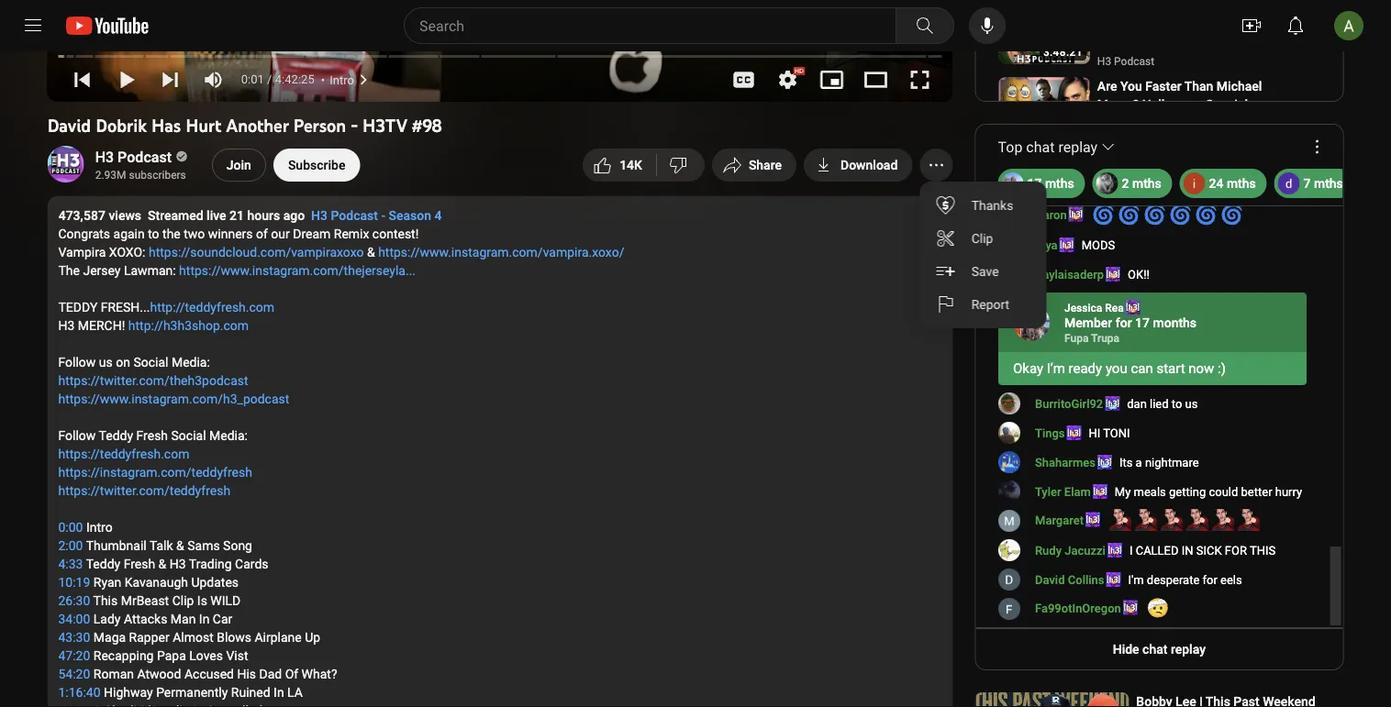 Task type: describe. For each thing, give the bounding box(es) containing it.
join
[[226, 158, 251, 173]]

huge
[[1194, 33, 1224, 48]]

hide chat replay button
[[979, 633, 1339, 666]]

fresh inside 'follow teddy fresh social media: https://teddyfresh.com https://instagram.com/teddyfresh https://twitter.com/teddyfresh'
[[136, 429, 168, 444]]

26:30
[[58, 594, 90, 609]]

2 horizontal spatial 7
[[984, 99, 990, 112]]

2 vertical spatial &
[[159, 557, 167, 572]]

live,
[[1227, 14, 1256, 29]]

maga
[[94, 630, 126, 646]]

subscribe button
[[273, 149, 360, 182]]

http://h3h3shop.com link
[[128, 318, 249, 334]]

our
[[271, 227, 290, 242]]

join button
[[212, 149, 266, 182]]

has
[[151, 115, 181, 137]]

intro for 0:00
[[86, 520, 113, 535]]

0 horizontal spatial in
[[199, 612, 210, 627]]

1 horizontal spatial 4
[[435, 208, 442, 223]]

47:20
[[58, 649, 90, 664]]

papa
[[157, 649, 186, 664]]

vampira
[[58, 245, 106, 260]]

scandal
[[1097, 51, 1143, 66]]

h3 up dream
[[311, 208, 328, 223]]

loves
[[189, 649, 223, 664]]

34:00
[[58, 612, 90, 627]]

0:00 intro 2:00 thumbnail talk & sams song 4:33 teddy fresh & h3 trading cards 10:19 ryan kavanaugh updates 26:30 this mrbeast clip is wild 34:00 lady attacks man in car 43:30 maga rapper almost blows airplane up 47:20 recapping papa loves vist 54:20 roman atwood accused his dad of what? 1:16:40 highway permanently ruined in la
[[58, 520, 337, 701]]

4:33
[[58, 557, 83, 572]]

Subscribe text field
[[288, 158, 345, 173]]

34:00 link
[[58, 612, 90, 627]]

replay
[[1171, 642, 1206, 657]]

the inside 'https://soundcloud.com/vampiraxoxo & https://www.instagram.com/vampira.xoxo/ the jersey lawman: https://www.instagram.com/thejerseyla...'
[[58, 263, 80, 279]]

follow for follow teddy fresh social media: https://teddyfresh.com https://instagram.com/teddyfresh https://twitter.com/teddyfresh
[[58, 429, 96, 444]]

http://teddyfresh.com link
[[150, 300, 275, 315]]

54:20 link
[[58, 667, 90, 682]]

1:16:40 link
[[58, 685, 101, 701]]

podcast for h3 podcast link on the top left of the page
[[118, 148, 172, 166]]

myers?
[[1097, 97, 1139, 112]]

jade
[[1137, 14, 1165, 29]]

0:01 / 4:42:25
[[241, 72, 314, 86]]

h3 inside the "teddy fresh... http://teddyfresh.com h3 merch! http://h3h3shop.com"
[[58, 318, 75, 334]]

,
[[80, 208, 83, 223]]

•
[[321, 73, 325, 87]]

0 horizontal spatial h3 podcast
[[95, 148, 172, 166]]

1 horizontal spatial h3 podcast
[[1097, 55, 1154, 68]]

1 horizontal spatial &
[[176, 539, 184, 554]]

intro element
[[330, 58, 354, 101]]

Search text field
[[419, 14, 892, 38]]

trading
[[189, 557, 232, 572]]

what?
[[302, 667, 337, 682]]

3:48:21 link
[[998, 13, 1090, 67]]

2:00 link
[[58, 539, 83, 554]]

up
[[305, 630, 321, 646]]

clip inside option
[[971, 231, 993, 246]]

rails
[[1199, 51, 1228, 66]]

0:00
[[58, 520, 83, 535]]

https://teddyfresh.com
[[58, 447, 190, 462]]

la
[[287, 685, 303, 701]]

share button
[[712, 149, 797, 182]]

media: for https://teddyfresh.com
[[209, 429, 248, 444]]

dobrik
[[96, 115, 147, 137]]

- up contest!
[[381, 208, 385, 223]]

hide
[[1113, 642, 1139, 657]]

1 horizontal spatial 7
[[98, 208, 105, 223]]

intro for •
[[330, 73, 354, 87]]

we do jade gambling live, rich lux vs dan, huge boba scandal - off the rails #92 by h3 podcast 3 hours, 48 minutes element
[[1097, 13, 1277, 66]]

- inside the we do jade gambling live, rich lux vs dan, huge boba scandal - off the rails #92
[[1146, 51, 1150, 66]]

& inside 'https://soundcloud.com/vampiraxoxo & https://www.instagram.com/vampira.xoxo/ the jersey lawman: https://www.instagram.com/thejerseyla...'
[[367, 245, 375, 260]]

Download text field
[[841, 158, 898, 173]]

https://soundcloud.com/vampiraxoxo & https://www.instagram.com/vampira.xoxo/ the jersey lawman: https://www.instagram.com/thejerseyla...
[[58, 245, 625, 279]]

roman
[[94, 667, 134, 682]]

follow us on social media: https://twitter.com/theh3podcast https://www.instagram.com/h3_podcast
[[58, 355, 290, 407]]

2.93m subscribers
[[95, 169, 186, 182]]

h3 up 2.93m
[[95, 148, 114, 166]]

https://www.instagram.com/vampira.xoxo/ link
[[378, 245, 625, 260]]

man
[[171, 612, 196, 627]]

do
[[1118, 14, 1134, 29]]

3 hours, 48 minutes, 21 seconds element
[[1043, 46, 1082, 59]]

https://soundcloud.com/vampiraxoxo link
[[149, 245, 364, 260]]

dad
[[259, 667, 282, 682]]

hurt
[[186, 115, 221, 137]]

michael
[[1216, 78, 1262, 94]]

3
[[73, 208, 80, 223]]

thumbnail
[[86, 539, 147, 554]]

Share text field
[[749, 158, 782, 173]]

merch!
[[78, 318, 125, 334]]

download button
[[804, 149, 912, 182]]

h3 podcast - season 4
[[311, 208, 442, 223]]

https://twitter.com/teddyfresh
[[58, 484, 231, 499]]

k
[[634, 158, 642, 173]]

are you faster than michael myers? halloween special - h3tv #96 by h3 podcast 3 hours, 34 minutes element
[[1097, 77, 1277, 130]]

10:19 link
[[58, 575, 90, 591]]

contest!
[[373, 227, 419, 242]]

airplane
[[255, 630, 302, 646]]

special
[[1205, 97, 1248, 112]]

youtube video player element
[[47, 0, 953, 102]]

lawman:
[[124, 263, 176, 279]]

sams
[[188, 539, 220, 554]]

mrbeast
[[121, 594, 169, 609]]

54:20
[[58, 667, 90, 682]]

2 horizontal spatial 4
[[627, 158, 634, 173]]

again
[[113, 227, 145, 242]]

8
[[91, 208, 98, 223]]

podcast for h3 podcast - season 4 link
[[331, 208, 378, 223]]

remix
[[334, 227, 369, 242]]

http://teddyfresh.com
[[150, 300, 275, 315]]

car
[[213, 612, 233, 627]]

https://instagram.com/teddyfresh
[[58, 465, 252, 480]]

rich
[[1097, 33, 1122, 48]]

https://www.instagram.com/thejerseyla...
[[179, 263, 416, 279]]

2.93m
[[95, 169, 126, 182]]



Task type: locate. For each thing, give the bounding box(es) containing it.
permanently
[[156, 685, 228, 701]]

2.93 million subscribers element
[[95, 167, 186, 184]]

the inside the we do jade gambling live, rich lux vs dan, huge boba scandal - off the rails #92
[[1174, 51, 1196, 66]]

0 horizontal spatial clip
[[172, 594, 194, 609]]

faster
[[1145, 78, 1181, 94]]

• intro
[[321, 73, 354, 87]]

1 follow from the top
[[58, 355, 96, 370]]

0 horizontal spatial intro
[[86, 520, 113, 535]]

lux
[[1125, 33, 1146, 48]]

1 vertical spatial the
[[58, 263, 80, 279]]

congrats
[[58, 227, 110, 242]]

h3 podcast down lux
[[1097, 55, 1154, 68]]

teddy inside 'follow teddy fresh social media: https://teddyfresh.com https://instagram.com/teddyfresh https://twitter.com/teddyfresh'
[[99, 429, 133, 444]]

0 vertical spatial in
[[199, 612, 210, 627]]

1 vertical spatial fresh
[[124, 557, 155, 572]]

social for on
[[134, 355, 168, 370]]

2 horizontal spatial &
[[367, 245, 375, 260]]

media:
[[172, 355, 210, 370], [209, 429, 248, 444]]

fresh
[[136, 429, 168, 444], [124, 557, 155, 572]]

are
[[1097, 78, 1117, 94]]

you
[[1120, 78, 1142, 94]]

0 vertical spatial follow
[[58, 355, 96, 370]]

47:20 link
[[58, 649, 90, 664]]

1 vertical spatial h3 podcast
[[95, 148, 172, 166]]

podcast up remix
[[331, 208, 378, 223]]

- down intro element
[[351, 115, 358, 137]]

0 horizontal spatial podcast
[[118, 148, 172, 166]]

7 down 6
[[984, 99, 990, 112]]

https://soundcloud.com/vampiraxoxo
[[149, 245, 364, 260]]

2:00
[[58, 539, 83, 554]]

7 left , in the left of the page
[[66, 208, 73, 223]]

h3 down talk
[[170, 557, 186, 572]]

1 horizontal spatial h3tv
[[1097, 115, 1130, 130]]

26:30 link
[[58, 594, 90, 609]]

podcast down lux
[[1114, 55, 1154, 68]]

the down vampira
[[58, 263, 80, 279]]

https://www.instagram.com/vampira.xoxo/
[[378, 245, 625, 260]]

h3tv down myers?
[[1097, 115, 1130, 130]]

teddy up ryan
[[86, 557, 121, 572]]

we do jade gambling live, rich lux vs dan, huge boba scandal - off the rails #92
[[1097, 14, 1257, 66]]

0 vertical spatial fresh
[[136, 429, 168, 444]]

media: inside 'follow teddy fresh social media: https://teddyfresh.com https://instagram.com/teddyfresh https://twitter.com/teddyfresh'
[[209, 429, 248, 444]]

h3 podcast up 2.93 million subscribers 'element'
[[95, 148, 172, 166]]

h3tv
[[363, 115, 407, 137], [1097, 115, 1130, 130]]

1 horizontal spatial the
[[1174, 51, 1196, 66]]

teddy inside 0:00 intro 2:00 thumbnail talk & sams song 4:33 teddy fresh & h3 trading cards 10:19 ryan kavanaugh updates 26:30 this mrbeast clip is wild 34:00 lady attacks man in car 43:30 maga rapper almost blows airplane up 47:20 recapping papa loves vist 54:20 roman atwood accused his dad of what? 1:16:40 highway permanently ruined in la
[[86, 557, 121, 572]]

https://www.instagram.com/h3_podcast link
[[58, 392, 290, 407]]

follow for follow us on social media: https://twitter.com/theh3podcast https://www.instagram.com/h3_podcast
[[58, 355, 96, 370]]

bobby lee | this past weekend w/ theo von #463 by theo von 4,208,068 views 1 month ago 2 hours, 8 minutes element
[[1136, 693, 1322, 708]]

clip down thanks option
[[971, 231, 993, 246]]

media: for https://twitter.com/theh3podcast
[[172, 355, 210, 370]]

intro
[[330, 73, 354, 87], [86, 520, 113, 535]]

4 7 3 , 5 8 7 views
[[58, 208, 148, 223]]

0 vertical spatial &
[[367, 245, 375, 260]]

2 vertical spatial podcast
[[331, 208, 378, 223]]

10:19
[[58, 575, 90, 591]]

follow left 'us'
[[58, 355, 96, 370]]

None search field
[[371, 7, 958, 44]]

fresh inside 0:00 intro 2:00 thumbnail talk & sams song 4:33 teddy fresh & h3 trading cards 10:19 ryan kavanaugh updates 26:30 this mrbeast clip is wild 34:00 lady attacks man in car 43:30 maga rapper almost blows airplane up 47:20 recapping papa loves vist 54:20 roman atwood accused his dad of what? 1:16:40 highway permanently ruined in la
[[124, 557, 155, 572]]

this
[[93, 594, 118, 609]]

473,587 views element
[[58, 0, 148, 225]]

0 vertical spatial the
[[1174, 51, 1196, 66]]

1 vertical spatial follow
[[58, 429, 96, 444]]

social inside follow us on social media: https://twitter.com/theh3podcast https://www.instagram.com/h3_podcast
[[134, 355, 168, 370]]

teddy
[[58, 300, 98, 315]]

halloween
[[1142, 97, 1202, 112]]

wild
[[211, 594, 241, 609]]

in left la
[[274, 685, 284, 701]]

us
[[99, 355, 113, 370]]

lady
[[94, 612, 121, 627]]

#92
[[1231, 51, 1253, 66]]

we
[[1097, 14, 1115, 29]]

clip option
[[920, 222, 1046, 255]]

1 4 k
[[620, 158, 642, 173]]

podcast up 2.93 million subscribers 'element'
[[118, 148, 172, 166]]

media: down http://h3h3shop.com link at the top of page
[[172, 355, 210, 370]]

fresh up "kavanaugh"
[[124, 557, 155, 572]]

avatar image image
[[1334, 11, 1364, 40]]

fresh up https://teddyfresh.com
[[136, 429, 168, 444]]

1 horizontal spatial social
[[171, 429, 206, 444]]

1 horizontal spatial podcast
[[331, 208, 378, 223]]

intro inside 0:00 intro 2:00 thumbnail talk & sams song 4:33 teddy fresh & h3 trading cards 10:19 ryan kavanaugh updates 26:30 this mrbeast clip is wild 34:00 lady attacks man in car 43:30 maga rapper almost blows airplane up 47:20 recapping papa loves vist 54:20 roman atwood accused his dad of what? 1:16:40 highway permanently ruined in la
[[86, 520, 113, 535]]

1 vertical spatial teddy
[[86, 557, 121, 572]]

vist
[[226, 649, 248, 664]]

in
[[199, 612, 210, 627], [274, 685, 284, 701]]

follow inside 'follow teddy fresh social media: https://teddyfresh.com https://instagram.com/teddyfresh https://twitter.com/teddyfresh'
[[58, 429, 96, 444]]

0 vertical spatial social
[[134, 355, 168, 370]]

1 vertical spatial clip
[[172, 594, 194, 609]]

highway
[[104, 685, 153, 701]]

intro right •
[[330, 73, 354, 87]]

4:42:25
[[275, 72, 314, 86]]

& right talk
[[176, 539, 184, 554]]

1
[[620, 158, 627, 173]]

h3tv left #98
[[363, 115, 407, 137]]

43:30 link
[[58, 630, 90, 646]]

chat
[[1143, 642, 1168, 657]]

h3 inside 0:00 intro 2:00 thumbnail talk & sams song 4:33 teddy fresh & h3 trading cards 10:19 ryan kavanaugh updates 26:30 this mrbeast clip is wild 34:00 lady attacks man in car 43:30 maga rapper almost blows airplane up 47:20 recapping papa loves vist 54:20 roman atwood accused his dad of what? 1:16:40 highway permanently ruined in la
[[170, 557, 186, 572]]

- left off
[[1146, 51, 1150, 66]]

on
[[116, 355, 130, 370]]

streamed
[[148, 208, 203, 223]]

0 vertical spatial clip
[[971, 231, 993, 246]]

media: down https://www.instagram.com/h3_podcast
[[209, 429, 248, 444]]

0 vertical spatial intro
[[330, 73, 354, 87]]

h3 down teddy
[[58, 318, 75, 334]]

the
[[163, 227, 181, 242]]

1 vertical spatial podcast
[[118, 148, 172, 166]]

two
[[184, 227, 205, 242]]

recapping
[[94, 649, 154, 664]]

cards
[[235, 557, 269, 572]]

0 horizontal spatial 7
[[66, 208, 73, 223]]

0 horizontal spatial the
[[58, 263, 80, 279]]

http://h3h3shop.com
[[128, 318, 249, 334]]

updates
[[191, 575, 239, 591]]

3:48:21
[[1043, 46, 1082, 59]]

1 horizontal spatial clip
[[971, 231, 993, 246]]

7 right the 5
[[98, 208, 105, 223]]

report option
[[920, 288, 1046, 321]]

list box containing thanks
[[920, 182, 1046, 329]]

- down michael
[[1251, 97, 1255, 112]]

season
[[389, 208, 431, 223]]

0 vertical spatial teddy
[[99, 429, 133, 444]]

david dobrik has hurt another person - h3tv #98
[[47, 115, 442, 137]]

social up https://twitter.com/theh3podcast at the bottom left
[[134, 355, 168, 370]]

off
[[1154, 51, 1172, 66]]

https://www.instagram.com/thejerseyla... link
[[179, 263, 416, 279]]

are you faster than michael myers? halloween special - h3tv #96
[[1097, 78, 1262, 130]]

intro up thumbnail
[[86, 520, 113, 535]]

another person
[[226, 115, 346, 137]]

clip inside 0:00 intro 2:00 thumbnail talk & sams song 4:33 teddy fresh & h3 trading cards 10:19 ryan kavanaugh updates 26:30 this mrbeast clip is wild 34:00 lady attacks man in car 43:30 maga rapper almost blows airplane up 47:20 recapping papa loves vist 54:20 roman atwood accused his dad of what? 1:16:40 highway permanently ruined in la
[[172, 594, 194, 609]]

0 horizontal spatial &
[[159, 557, 167, 572]]

h3 podcast link
[[95, 147, 173, 167]]

dream
[[293, 227, 331, 242]]

download
[[841, 158, 898, 173]]

accused
[[185, 667, 234, 682]]

in left the car
[[199, 612, 210, 627]]

h3tv inside are you faster than michael myers? halloween special - h3tv #96
[[1097, 115, 1130, 130]]

Join text field
[[226, 158, 251, 173]]

teddy fresh... http://teddyfresh.com h3 merch! http://h3h3shop.com
[[58, 300, 275, 334]]

media: inside follow us on social media: https://twitter.com/theh3podcast https://www.instagram.com/h3_podcast
[[172, 355, 210, 370]]

views
[[109, 208, 141, 223]]

atwood
[[137, 667, 181, 682]]

intro inside "youtube video player" element
[[330, 73, 354, 87]]

podcast
[[1114, 55, 1154, 68], [118, 148, 172, 166], [331, 208, 378, 223]]

& down remix
[[367, 245, 375, 260]]

social inside 'follow teddy fresh social media: https://teddyfresh.com https://instagram.com/teddyfresh https://twitter.com/teddyfresh'
[[171, 429, 206, 444]]

0:01
[[241, 72, 264, 86]]

the down dan,
[[1174, 51, 1196, 66]]

0 vertical spatial podcast
[[1114, 55, 1154, 68]]

2 horizontal spatial podcast
[[1114, 55, 1154, 68]]

ago
[[283, 208, 305, 223]]

1 vertical spatial media:
[[209, 429, 248, 444]]

1 vertical spatial social
[[171, 429, 206, 444]]

Hide chat replay text field
[[1113, 642, 1206, 657]]

follow up https://teddyfresh.com link on the bottom left of page
[[58, 429, 96, 444]]

list box
[[920, 182, 1046, 329]]

https://instagram.com/teddyfresh link
[[58, 465, 252, 480]]

/
[[267, 72, 272, 86]]

1 vertical spatial &
[[176, 539, 184, 554]]

1 horizontal spatial in
[[274, 685, 284, 701]]

- inside are you faster than michael myers? halloween special - h3tv #96
[[1251, 97, 1255, 112]]

6
[[984, 35, 990, 48]]

hours
[[247, 208, 280, 223]]

thanks option
[[920, 189, 1046, 222]]

follow inside follow us on social media: https://twitter.com/theh3podcast https://www.instagram.com/h3_podcast
[[58, 355, 96, 370]]

clip up man
[[172, 594, 194, 609]]

0:00 link
[[58, 520, 83, 535]]

share
[[749, 158, 782, 173]]

0 horizontal spatial h3tv
[[363, 115, 407, 137]]

2 follow from the top
[[58, 429, 96, 444]]

0 horizontal spatial 4
[[58, 208, 66, 223]]

1 vertical spatial in
[[274, 685, 284, 701]]

save option
[[920, 255, 1046, 288]]

43:30
[[58, 630, 90, 646]]

0 vertical spatial media:
[[172, 355, 210, 370]]

0 vertical spatial h3 podcast
[[1097, 55, 1154, 68]]

h3 podcast
[[1097, 55, 1154, 68], [95, 148, 172, 166]]

1 vertical spatial intro
[[86, 520, 113, 535]]

-
[[1146, 51, 1150, 66], [1251, 97, 1255, 112], [351, 115, 358, 137], [381, 208, 385, 223]]

social for fresh
[[171, 429, 206, 444]]

4
[[627, 158, 634, 173], [58, 208, 66, 223], [435, 208, 442, 223]]

live
[[207, 208, 226, 223]]

david
[[47, 115, 91, 137]]

0 horizontal spatial social
[[134, 355, 168, 370]]

social
[[134, 355, 168, 370], [171, 429, 206, 444]]

h3 down "rich"
[[1097, 55, 1111, 68]]

& down talk
[[159, 557, 167, 572]]

report
[[971, 297, 1009, 312]]

https://www.instagram.com/h3_podcast
[[58, 392, 290, 407]]

h3
[[1097, 55, 1111, 68], [95, 148, 114, 166], [311, 208, 328, 223], [58, 318, 75, 334], [170, 557, 186, 572]]

teddy up https://teddyfresh.com
[[99, 429, 133, 444]]

social down https://www.instagram.com/h3_podcast
[[171, 429, 206, 444]]

1 horizontal spatial intro
[[330, 73, 354, 87]]



Task type: vqa. For each thing, say whether or not it's contained in the screenshot.
Another Person
yes



